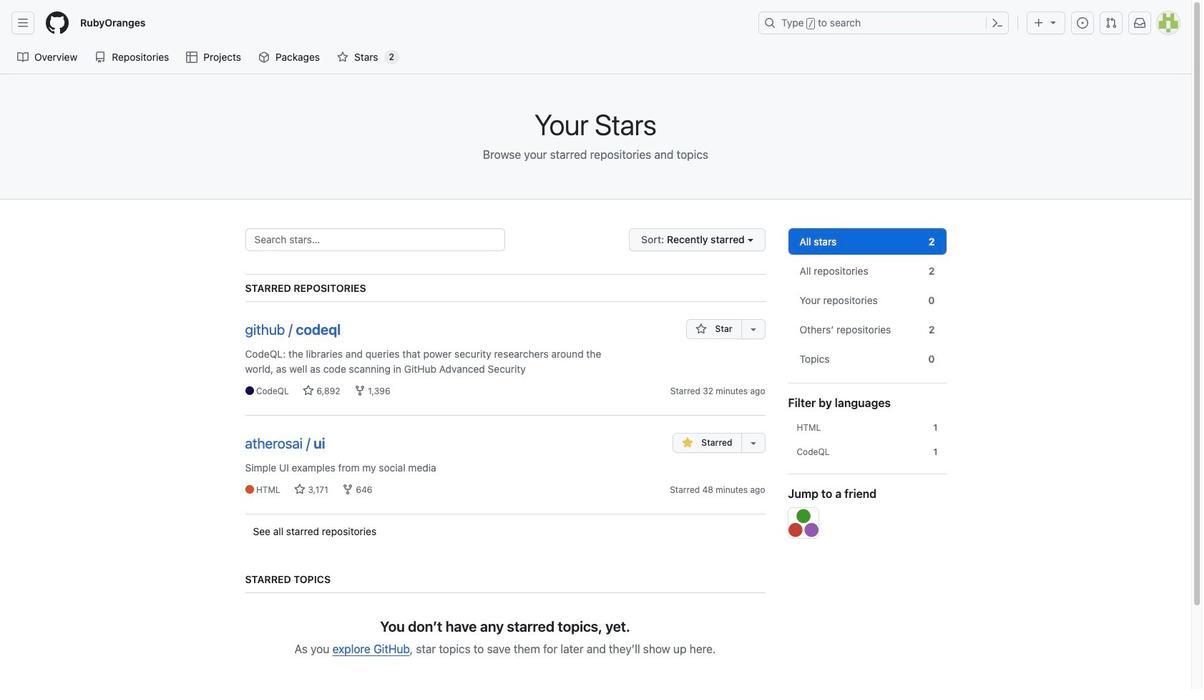 Task type: vqa. For each thing, say whether or not it's contained in the screenshot.
the topmost "Add this repository to a list" 'image'
yes



Task type: locate. For each thing, give the bounding box(es) containing it.
Search stars… text field
[[245, 228, 505, 251]]

2 add this repository to a list image from the top
[[747, 437, 759, 449]]

1 vertical spatial fork image
[[342, 484, 354, 495]]

star image
[[337, 52, 349, 63], [696, 323, 707, 335], [303, 385, 314, 396]]

0 vertical spatial star image
[[337, 52, 349, 63]]

fork image
[[354, 385, 366, 396], [342, 484, 354, 495]]

1 add this repository to a list image from the top
[[747, 323, 759, 335]]

triangle down image
[[1047, 16, 1059, 28]]

fork image for star image
[[342, 484, 354, 495]]

@julialang image
[[788, 508, 818, 538]]

issue opened image
[[1077, 17, 1088, 29]]

0 vertical spatial fork image
[[354, 385, 366, 396]]

2 horizontal spatial star image
[[696, 323, 707, 335]]

book image
[[17, 52, 29, 63]]

0 horizontal spatial star image
[[303, 385, 314, 396]]

1 horizontal spatial star image
[[337, 52, 349, 63]]

star image
[[294, 484, 306, 495]]

command palette image
[[992, 17, 1003, 29]]

add this repository to a list image
[[747, 323, 759, 335], [747, 437, 759, 449]]

add this repository to a list image for star fill icon
[[747, 437, 759, 449]]

star filters section
[[777, 228, 958, 688]]

add this repository to a list image for star icon to the middle
[[747, 323, 759, 335]]

1 vertical spatial add this repository to a list image
[[747, 437, 759, 449]]

plus image
[[1033, 17, 1045, 29]]

0 vertical spatial add this repository to a list image
[[747, 323, 759, 335]]

2 vertical spatial star image
[[303, 385, 314, 396]]



Task type: describe. For each thing, give the bounding box(es) containing it.
star fill image
[[682, 437, 693, 449]]

table image
[[186, 52, 198, 63]]

Starred repositories search field
[[245, 228, 505, 251]]

repo image
[[95, 52, 106, 63]]

fork image for the bottommost star icon
[[354, 385, 366, 396]]

1 vertical spatial star image
[[696, 323, 707, 335]]

git pull request image
[[1105, 17, 1117, 29]]

package image
[[258, 52, 270, 63]]

homepage image
[[46, 11, 69, 34]]

notifications image
[[1134, 17, 1145, 29]]



